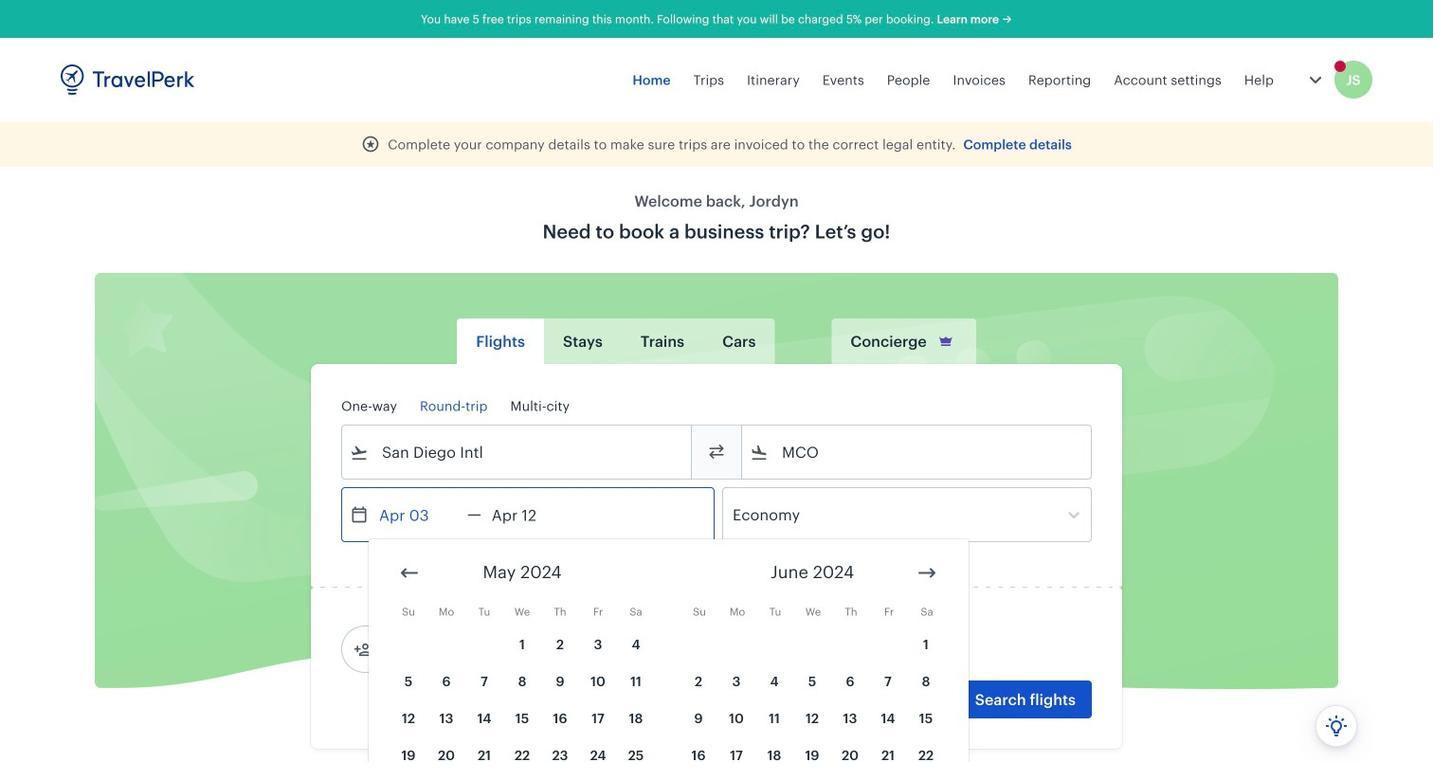 Task type: locate. For each thing, give the bounding box(es) containing it.
Add first traveler search field
[[373, 634, 570, 665]]

To search field
[[769, 437, 1066, 467]]

From search field
[[369, 437, 666, 467]]

move forward to switch to the next month. image
[[916, 562, 939, 584]]

Depart text field
[[369, 488, 467, 541]]



Task type: describe. For each thing, give the bounding box(es) containing it.
calendar application
[[369, 539, 1433, 762]]

Return text field
[[481, 488, 580, 541]]

move backward to switch to the previous month. image
[[398, 562, 421, 584]]



